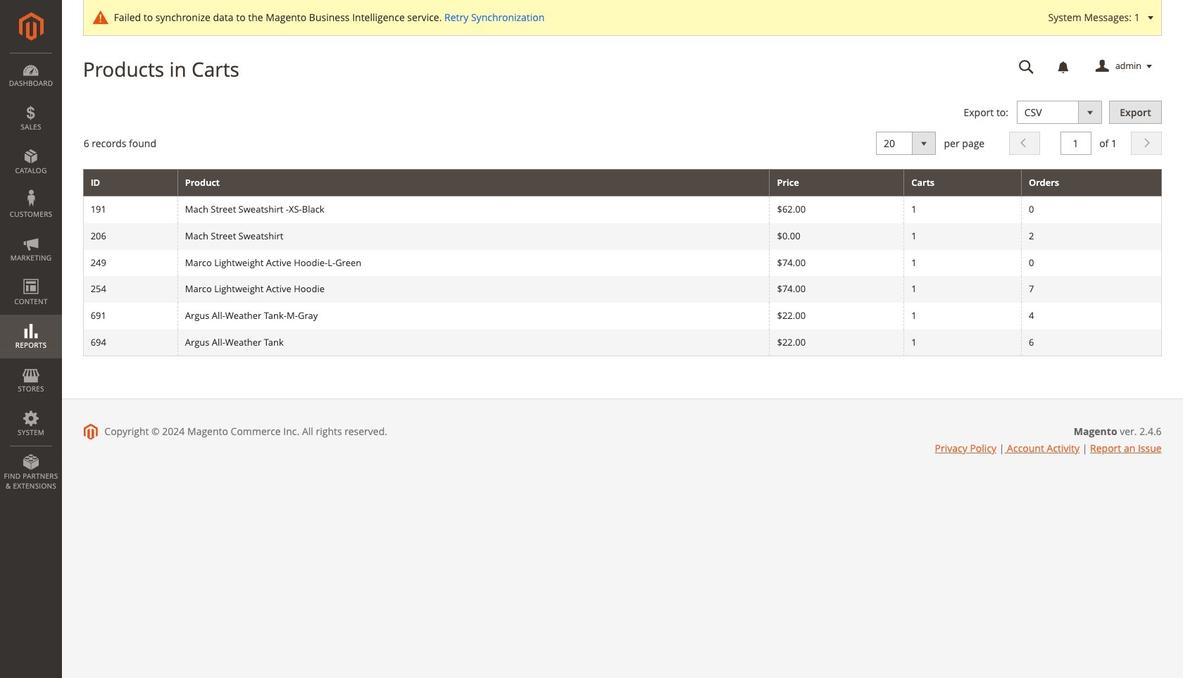 Task type: locate. For each thing, give the bounding box(es) containing it.
menu bar
[[0, 53, 62, 498]]

None text field
[[1010, 54, 1045, 79], [1061, 132, 1092, 155], [1010, 54, 1045, 79], [1061, 132, 1092, 155]]

magento admin panel image
[[19, 12, 43, 41]]



